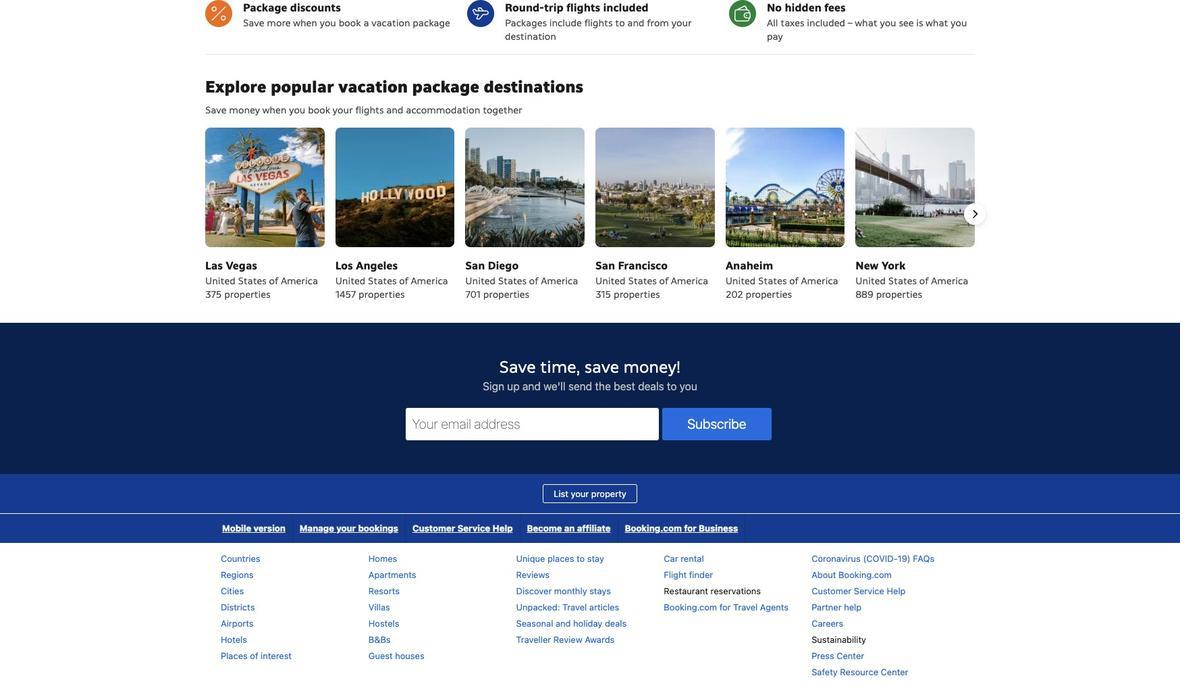 Task type: describe. For each thing, give the bounding box(es) containing it.
save inside explore popular vacation package destinations save money when you book your flights and accommodation together
[[205, 104, 227, 116]]

cities link
[[221, 586, 244, 596]]

–
[[848, 17, 853, 29]]

889
[[856, 288, 874, 301]]

service inside navigation
[[458, 523, 491, 534]]

partner help link
[[812, 602, 862, 613]]

monthly
[[555, 586, 588, 596]]

from
[[647, 17, 669, 29]]

reviews link
[[517, 569, 550, 580]]

round-
[[505, 1, 544, 15]]

hotels link
[[221, 634, 247, 645]]

a
[[364, 17, 369, 29]]

save time, save money! footer
[[0, 323, 1181, 678]]

discover monthly stays link
[[517, 586, 611, 596]]

taxes
[[781, 17, 805, 29]]

los angeles united states of america 1457 properties
[[336, 259, 448, 301]]

time,
[[541, 357, 581, 378]]

united for new york
[[856, 275, 886, 287]]

traveller review awards link
[[517, 634, 615, 645]]

of for new york
[[920, 275, 929, 287]]

your inside "link"
[[337, 523, 356, 534]]

houses
[[395, 650, 425, 661]]

properties inside anaheim united states of america 202 properties
[[746, 288, 792, 301]]

francisco
[[618, 259, 668, 273]]

discounts
[[290, 1, 341, 15]]

fees
[[825, 1, 846, 15]]

included inside no hidden fees all taxes included – what you see is what you pay
[[807, 17, 846, 29]]

countries regions cities districts airports hotels places of interest
[[221, 553, 292, 661]]

help inside customer service help link
[[493, 523, 513, 534]]

1 vertical spatial flights
[[585, 17, 613, 29]]

san for san diego
[[466, 259, 485, 273]]

all
[[767, 17, 779, 29]]

to inside unique places to stay reviews discover monthly stays unpacked: travel articles seasonal and holiday deals traveller review awards
[[577, 553, 585, 564]]

press
[[812, 650, 835, 661]]

is
[[917, 17, 924, 29]]

booking.com for business link
[[618, 514, 745, 543]]

united for los angeles
[[336, 275, 366, 287]]

become an affiliate
[[527, 523, 611, 534]]

safety resource center link
[[812, 667, 909, 677]]

of for las vegas
[[269, 275, 278, 287]]

your inside round-trip flights included packages include flights to and from your destination
[[672, 17, 692, 29]]

interest
[[261, 650, 292, 661]]

we'll
[[544, 380, 566, 392]]

round-trip flights included packages include flights to and from your destination
[[505, 1, 692, 43]]

apartments link
[[369, 569, 416, 580]]

package inside package discounts save more when you book a vacation package
[[413, 17, 450, 29]]

701
[[466, 288, 481, 301]]

money
[[229, 104, 260, 116]]

flight finder link
[[664, 569, 714, 580]]

customer service help link for partner help
[[812, 586, 906, 596]]

service inside coronavirus (covid-19) faqs about booking.com customer service help partner help careers sustainability press center safety resource center
[[854, 586, 885, 596]]

about
[[812, 569, 837, 580]]

states for los angeles
[[368, 275, 397, 287]]

and inside unique places to stay reviews discover monthly stays unpacked: travel articles seasonal and holiday deals traveller review awards
[[556, 618, 571, 629]]

places
[[221, 650, 248, 661]]

no
[[767, 1, 782, 15]]

booking.com for business
[[625, 523, 739, 534]]

san for san francisco
[[596, 259, 616, 273]]

america for san diego
[[541, 275, 579, 287]]

sign
[[483, 380, 505, 392]]

save inside package discounts save more when you book a vacation package
[[243, 17, 265, 29]]

2 what from the left
[[926, 17, 949, 29]]

your right list
[[571, 488, 589, 499]]

you right is
[[951, 17, 968, 29]]

las
[[205, 259, 223, 273]]

districts
[[221, 602, 255, 613]]

press center link
[[812, 650, 865, 661]]

restaurant
[[664, 586, 709, 596]]

unique places to stay link
[[517, 553, 605, 564]]

property
[[592, 488, 627, 499]]

375
[[205, 288, 222, 301]]

properties for las vegas
[[224, 288, 271, 301]]

0 vertical spatial center
[[837, 650, 865, 661]]

business
[[699, 523, 739, 534]]

properties for new york
[[877, 288, 923, 301]]

america for las vegas
[[281, 275, 318, 287]]

and inside save time, save money! sign up and we'll send the best deals to you
[[523, 380, 541, 392]]

careers link
[[812, 618, 844, 629]]

included inside round-trip flights included packages include flights to and from your destination
[[604, 1, 649, 15]]

hidden
[[785, 1, 822, 15]]

york
[[882, 259, 906, 273]]

explore popular vacation package destinations region
[[195, 128, 986, 301]]

1 horizontal spatial center
[[881, 667, 909, 677]]

angeles
[[356, 259, 398, 273]]

united for san francisco
[[596, 275, 626, 287]]

together
[[483, 104, 523, 116]]

when inside explore popular vacation package destinations save money when you book your flights and accommodation together
[[263, 104, 287, 116]]

of for san francisco
[[660, 275, 669, 287]]

bookings
[[358, 523, 399, 534]]

to inside round-trip flights included packages include flights to and from your destination
[[616, 17, 625, 29]]

mobile version
[[222, 523, 286, 534]]

hostels
[[369, 618, 400, 629]]

deals inside save time, save money! sign up and we'll send the best deals to you
[[638, 380, 665, 392]]

articles
[[590, 602, 620, 613]]

explore popular vacation package destinations save money when you book your flights and accommodation together
[[205, 76, 584, 116]]

coronavirus (covid-19) faqs link
[[812, 553, 935, 564]]

list your property
[[554, 488, 627, 499]]

airports
[[221, 618, 254, 629]]

united for san diego
[[466, 275, 496, 287]]

unpacked:
[[517, 602, 560, 613]]

travel inside unique places to stay reviews discover monthly stays unpacked: travel articles seasonal and holiday deals traveller review awards
[[563, 602, 587, 613]]

regions link
[[221, 569, 254, 580]]

mobile version link
[[216, 514, 292, 543]]

202
[[726, 288, 744, 301]]

package discounts save more when you book a vacation package
[[243, 1, 450, 29]]

resorts link
[[369, 586, 400, 596]]

reservations
[[711, 586, 761, 596]]

version
[[254, 523, 286, 534]]

no hidden fees all taxes included – what you see is what you pay
[[767, 1, 968, 43]]

include
[[550, 17, 582, 29]]

new
[[856, 259, 879, 273]]

travel inside 'car rental flight finder restaurant reservations booking.com for travel agents'
[[734, 602, 758, 613]]

agents
[[761, 602, 789, 613]]

districts link
[[221, 602, 255, 613]]

you inside save time, save money! sign up and we'll send the best deals to you
[[680, 380, 698, 392]]

b&bs link
[[369, 634, 391, 645]]

to inside save time, save money! sign up and we'll send the best deals to you
[[667, 380, 677, 392]]

b&bs
[[369, 634, 391, 645]]

villas
[[369, 602, 390, 613]]

america for san francisco
[[671, 275, 709, 287]]

states for san diego
[[498, 275, 527, 287]]

stay
[[588, 553, 605, 564]]

affiliate
[[577, 523, 611, 534]]

19)
[[898, 553, 911, 564]]

rental
[[681, 553, 704, 564]]

america inside anaheim united states of america 202 properties
[[802, 275, 839, 287]]

1457
[[336, 288, 356, 301]]

booking.com inside 'booking.com for business' link
[[625, 523, 682, 534]]



Task type: vqa. For each thing, say whether or not it's contained in the screenshot.


Task type: locate. For each thing, give the bounding box(es) containing it.
1 properties from the left
[[224, 288, 271, 301]]

navigation inside save time, save money! footer
[[216, 514, 746, 543]]

become an affiliate link
[[521, 514, 618, 543]]

when down discounts
[[293, 17, 317, 29]]

properties inside "san diego united states of america 701 properties"
[[484, 288, 530, 301]]

2 vertical spatial booking.com
[[664, 602, 718, 613]]

cities
[[221, 586, 244, 596]]

properties down angeles
[[359, 288, 405, 301]]

0 vertical spatial flights
[[567, 1, 601, 15]]

your right from
[[672, 17, 692, 29]]

help inside coronavirus (covid-19) faqs about booking.com customer service help partner help careers sustainability press center safety resource center
[[887, 586, 906, 596]]

and inside round-trip flights included packages include flights to and from your destination
[[628, 17, 645, 29]]

states inside las vegas united states of america 375 properties
[[238, 275, 267, 287]]

1 horizontal spatial save
[[243, 17, 265, 29]]

resorts
[[369, 586, 400, 596]]

your
[[672, 17, 692, 29], [333, 104, 353, 116], [571, 488, 589, 499], [337, 523, 356, 534]]

of inside san francisco united states of america 315 properties
[[660, 275, 669, 287]]

2 san from the left
[[596, 259, 616, 273]]

countries
[[221, 553, 260, 564]]

and right up
[[523, 380, 541, 392]]

and
[[628, 17, 645, 29], [387, 104, 404, 116], [523, 380, 541, 392], [556, 618, 571, 629]]

3 properties from the left
[[484, 288, 530, 301]]

reviews
[[517, 569, 550, 580]]

for inside navigation
[[685, 523, 697, 534]]

save time, save money! sign up and we'll send the best deals to you
[[483, 357, 698, 392]]

0 horizontal spatial what
[[856, 17, 878, 29]]

america inside san francisco united states of america 315 properties
[[671, 275, 709, 287]]

san inside san francisco united states of america 315 properties
[[596, 259, 616, 273]]

guest
[[369, 650, 393, 661]]

united inside the los angeles united states of america 1457 properties
[[336, 275, 366, 287]]

4 properties from the left
[[614, 288, 660, 301]]

to down money!
[[667, 380, 677, 392]]

properties inside the los angeles united states of america 1457 properties
[[359, 288, 405, 301]]

customer up partner
[[812, 586, 852, 596]]

booking.com inside 'car rental flight finder restaurant reservations booking.com for travel agents'
[[664, 602, 718, 613]]

manage your bookings
[[300, 523, 399, 534]]

to
[[616, 17, 625, 29], [667, 380, 677, 392], [577, 553, 585, 564]]

up
[[508, 380, 520, 392]]

what right is
[[926, 17, 949, 29]]

0 horizontal spatial service
[[458, 523, 491, 534]]

0 horizontal spatial customer service help link
[[406, 514, 520, 543]]

states inside new york united states of america 889 properties
[[889, 275, 917, 287]]

customer inside navigation
[[413, 523, 456, 534]]

faqs
[[914, 553, 935, 564]]

regions
[[221, 569, 254, 580]]

2 properties from the left
[[359, 288, 405, 301]]

subscribe button
[[663, 408, 772, 440]]

0 horizontal spatial included
[[604, 1, 649, 15]]

1 horizontal spatial customer
[[812, 586, 852, 596]]

an
[[565, 523, 575, 534]]

hotels
[[221, 634, 247, 645]]

booking.com up car
[[625, 523, 682, 534]]

manage your bookings link
[[293, 514, 405, 543]]

0 horizontal spatial deals
[[605, 618, 627, 629]]

states inside san francisco united states of america 315 properties
[[629, 275, 657, 287]]

customer inside coronavirus (covid-19) faqs about booking.com customer service help partner help careers sustainability press center safety resource center
[[812, 586, 852, 596]]

1 what from the left
[[856, 17, 878, 29]]

included down fees
[[807, 17, 846, 29]]

0 vertical spatial book
[[339, 17, 361, 29]]

0 vertical spatial included
[[604, 1, 649, 15]]

united inside san francisco united states of america 315 properties
[[596, 275, 626, 287]]

united
[[205, 275, 236, 287], [336, 275, 366, 287], [466, 275, 496, 287], [596, 275, 626, 287], [726, 275, 756, 287], [856, 275, 886, 287]]

properties down diego
[[484, 288, 530, 301]]

your right manage
[[337, 523, 356, 534]]

of inside las vegas united states of america 375 properties
[[269, 275, 278, 287]]

6 america from the left
[[932, 275, 969, 287]]

of inside new york united states of america 889 properties
[[920, 275, 929, 287]]

what right '–'
[[856, 17, 878, 29]]

6 united from the left
[[856, 275, 886, 287]]

states down francisco on the top right of the page
[[629, 275, 657, 287]]

you down popular
[[289, 104, 306, 116]]

3 united from the left
[[466, 275, 496, 287]]

united inside "san diego united states of america 701 properties"
[[466, 275, 496, 287]]

1 vertical spatial save
[[205, 104, 227, 116]]

you down discounts
[[320, 17, 336, 29]]

homes apartments resorts villas hostels b&bs guest houses
[[369, 553, 425, 661]]

center up resource
[[837, 650, 865, 661]]

1 vertical spatial customer service help link
[[812, 586, 906, 596]]

1 horizontal spatial deals
[[638, 380, 665, 392]]

save
[[585, 357, 619, 378]]

vegas
[[226, 259, 257, 273]]

states inside anaheim united states of america 202 properties
[[759, 275, 787, 287]]

4 america from the left
[[671, 275, 709, 287]]

america inside las vegas united states of america 375 properties
[[281, 275, 318, 287]]

1 horizontal spatial customer service help link
[[812, 586, 906, 596]]

of inside "san diego united states of america 701 properties"
[[530, 275, 539, 287]]

0 vertical spatial when
[[293, 17, 317, 29]]

0 vertical spatial help
[[493, 523, 513, 534]]

united up 889
[[856, 275, 886, 287]]

of inside anaheim united states of america 202 properties
[[790, 275, 799, 287]]

america for new york
[[932, 275, 969, 287]]

states for las vegas
[[238, 275, 267, 287]]

airports link
[[221, 618, 254, 629]]

3 states from the left
[[498, 275, 527, 287]]

0 vertical spatial save
[[243, 17, 265, 29]]

of for los angeles
[[399, 275, 409, 287]]

0 vertical spatial customer
[[413, 523, 456, 534]]

0 horizontal spatial center
[[837, 650, 865, 661]]

properties right 202
[[746, 288, 792, 301]]

deals down money!
[[638, 380, 665, 392]]

united up 1457
[[336, 275, 366, 287]]

diego
[[488, 259, 519, 273]]

review
[[554, 634, 583, 645]]

properties
[[224, 288, 271, 301], [359, 288, 405, 301], [484, 288, 530, 301], [614, 288, 660, 301], [746, 288, 792, 301], [877, 288, 923, 301]]

car rental flight finder restaurant reservations booking.com for travel agents
[[664, 553, 789, 613]]

flights inside explore popular vacation package destinations save money when you book your flights and accommodation together
[[356, 104, 384, 116]]

you down money!
[[680, 380, 698, 392]]

0 horizontal spatial san
[[466, 259, 485, 273]]

subscribe
[[688, 416, 747, 432]]

save inside save time, save money! sign up and we'll send the best deals to you
[[500, 357, 536, 378]]

package up the accommodation
[[412, 76, 480, 97]]

0 horizontal spatial customer
[[413, 523, 456, 534]]

0 horizontal spatial book
[[308, 104, 330, 116]]

properties inside las vegas united states of america 375 properties
[[224, 288, 271, 301]]

america inside the los angeles united states of america 1457 properties
[[411, 275, 448, 287]]

0 vertical spatial booking.com
[[625, 523, 682, 534]]

properties for san diego
[[484, 288, 530, 301]]

2 vertical spatial save
[[500, 357, 536, 378]]

0 horizontal spatial when
[[263, 104, 287, 116]]

unique places to stay reviews discover monthly stays unpacked: travel articles seasonal and holiday deals traveller review awards
[[517, 553, 627, 645]]

states down diego
[[498, 275, 527, 287]]

1 horizontal spatial service
[[854, 586, 885, 596]]

6 properties from the left
[[877, 288, 923, 301]]

booking.com down coronavirus (covid-19) faqs link at the bottom right
[[839, 569, 892, 580]]

for left business
[[685, 523, 697, 534]]

2 united from the left
[[336, 275, 366, 287]]

help
[[493, 523, 513, 534], [887, 586, 906, 596]]

help left 'become'
[[493, 523, 513, 534]]

0 vertical spatial to
[[616, 17, 625, 29]]

explore
[[205, 76, 266, 97]]

2 travel from the left
[[734, 602, 758, 613]]

0 vertical spatial for
[[685, 523, 697, 534]]

car rental link
[[664, 553, 704, 564]]

customer right bookings
[[413, 523, 456, 534]]

best
[[614, 380, 636, 392]]

become
[[527, 523, 562, 534]]

you
[[320, 17, 336, 29], [881, 17, 897, 29], [951, 17, 968, 29], [289, 104, 306, 116], [680, 380, 698, 392]]

1 horizontal spatial when
[[293, 17, 317, 29]]

center
[[837, 650, 865, 661], [881, 667, 909, 677]]

hostels link
[[369, 618, 400, 629]]

included up from
[[604, 1, 649, 15]]

4 states from the left
[[629, 275, 657, 287]]

to left from
[[616, 17, 625, 29]]

pay
[[767, 31, 784, 43]]

package
[[243, 1, 287, 15]]

1 horizontal spatial to
[[616, 17, 625, 29]]

1 vertical spatial when
[[263, 104, 287, 116]]

1 horizontal spatial for
[[720, 602, 731, 613]]

center right resource
[[881, 667, 909, 677]]

0 horizontal spatial travel
[[563, 602, 587, 613]]

Your email address email field
[[406, 408, 659, 440]]

safety
[[812, 667, 838, 677]]

you left see
[[881, 17, 897, 29]]

1 san from the left
[[466, 259, 485, 273]]

united up 701
[[466, 275, 496, 287]]

united inside anaheim united states of america 202 properties
[[726, 275, 756, 287]]

america inside "san diego united states of america 701 properties"
[[541, 275, 579, 287]]

states inside the los angeles united states of america 1457 properties
[[368, 275, 397, 287]]

1 vertical spatial package
[[412, 76, 480, 97]]

1 horizontal spatial san
[[596, 259, 616, 273]]

1 vertical spatial included
[[807, 17, 846, 29]]

booking.com down restaurant
[[664, 602, 718, 613]]

0 vertical spatial vacation
[[372, 17, 410, 29]]

1 vertical spatial for
[[720, 602, 731, 613]]

2 america from the left
[[411, 275, 448, 287]]

book inside explore popular vacation package destinations save money when you book your flights and accommodation together
[[308, 104, 330, 116]]

travel down the reservations
[[734, 602, 758, 613]]

you inside explore popular vacation package destinations save money when you book your flights and accommodation together
[[289, 104, 306, 116]]

package inside explore popular vacation package destinations save money when you book your flights and accommodation together
[[412, 76, 480, 97]]

the
[[595, 380, 611, 392]]

deals inside unique places to stay reviews discover monthly stays unpacked: travel articles seasonal and holiday deals traveller review awards
[[605, 618, 627, 629]]

1 vertical spatial deals
[[605, 618, 627, 629]]

more
[[267, 17, 291, 29]]

0 horizontal spatial for
[[685, 523, 697, 534]]

1 vertical spatial booking.com
[[839, 569, 892, 580]]

1 vertical spatial to
[[667, 380, 677, 392]]

you inside package discounts save more when you book a vacation package
[[320, 17, 336, 29]]

united inside las vegas united states of america 375 properties
[[205, 275, 236, 287]]

of for san diego
[[530, 275, 539, 287]]

book inside package discounts save more when you book a vacation package
[[339, 17, 361, 29]]

customer service help link for become an affiliate
[[406, 514, 520, 543]]

of inside the los angeles united states of america 1457 properties
[[399, 275, 409, 287]]

las vegas united states of america 375 properties
[[205, 259, 318, 301]]

315
[[596, 288, 612, 301]]

countries link
[[221, 553, 260, 564]]

for inside 'car rental flight finder restaurant reservations booking.com for travel agents'
[[720, 602, 731, 613]]

2 vertical spatial flights
[[356, 104, 384, 116]]

2 states from the left
[[368, 275, 397, 287]]

america inside new york united states of america 889 properties
[[932, 275, 969, 287]]

2 horizontal spatial to
[[667, 380, 677, 392]]

1 horizontal spatial included
[[807, 17, 846, 29]]

and up traveller review awards link
[[556, 618, 571, 629]]

homes link
[[369, 553, 397, 564]]

sustainability link
[[812, 634, 867, 645]]

destinations
[[484, 76, 584, 97]]

included
[[604, 1, 649, 15], [807, 17, 846, 29]]

states down angeles
[[368, 275, 397, 287]]

1 vertical spatial book
[[308, 104, 330, 116]]

america for los angeles
[[411, 275, 448, 287]]

united up 202
[[726, 275, 756, 287]]

money!
[[624, 357, 681, 378]]

1 vertical spatial center
[[881, 667, 909, 677]]

seasonal
[[517, 618, 554, 629]]

0 horizontal spatial help
[[493, 523, 513, 534]]

places of interest link
[[221, 650, 292, 661]]

unpacked: travel articles link
[[517, 602, 620, 613]]

5 properties from the left
[[746, 288, 792, 301]]

properties down "york"
[[877, 288, 923, 301]]

of
[[269, 275, 278, 287], [399, 275, 409, 287], [530, 275, 539, 287], [660, 275, 669, 287], [790, 275, 799, 287], [920, 275, 929, 287], [250, 650, 258, 661]]

states down "york"
[[889, 275, 917, 287]]

properties for los angeles
[[359, 288, 405, 301]]

1 horizontal spatial travel
[[734, 602, 758, 613]]

when inside package discounts save more when you book a vacation package
[[293, 17, 317, 29]]

save left money
[[205, 104, 227, 116]]

san up 315
[[596, 259, 616, 273]]

united for las vegas
[[205, 275, 236, 287]]

2 horizontal spatial save
[[500, 357, 536, 378]]

0 vertical spatial deals
[[638, 380, 665, 392]]

booking.com for travel agents link
[[664, 602, 789, 613]]

united inside new york united states of america 889 properties
[[856, 275, 886, 287]]

book
[[339, 17, 361, 29], [308, 104, 330, 116]]

properties inside new york united states of america 889 properties
[[877, 288, 923, 301]]

of inside countries regions cities districts airports hotels places of interest
[[250, 650, 258, 661]]

flight
[[664, 569, 687, 580]]

next image
[[967, 206, 984, 223]]

resource
[[841, 667, 879, 677]]

5 states from the left
[[759, 275, 787, 287]]

navigation
[[216, 514, 746, 543]]

0 horizontal spatial save
[[205, 104, 227, 116]]

1 vertical spatial help
[[887, 586, 906, 596]]

navigation containing mobile version
[[216, 514, 746, 543]]

your inside explore popular vacation package destinations save money when you book your flights and accommodation together
[[333, 104, 353, 116]]

to left stay
[[577, 553, 585, 564]]

deals down articles
[[605, 618, 627, 629]]

united up 375
[[205, 275, 236, 287]]

accommodation
[[406, 104, 481, 116]]

3 america from the left
[[541, 275, 579, 287]]

sustainability
[[812, 634, 867, 645]]

5 united from the left
[[726, 275, 756, 287]]

properties down francisco on the top right of the page
[[614, 288, 660, 301]]

vacation inside explore popular vacation package destinations save money when you book your flights and accommodation together
[[339, 76, 408, 97]]

anaheim united states of america 202 properties
[[726, 259, 839, 301]]

properties down vegas
[[224, 288, 271, 301]]

1 horizontal spatial book
[[339, 17, 361, 29]]

states down anaheim
[[759, 275, 787, 287]]

1 united from the left
[[205, 275, 236, 287]]

and left from
[[628, 17, 645, 29]]

for down the reservations
[[720, 602, 731, 613]]

travel up seasonal and holiday deals link
[[563, 602, 587, 613]]

traveller
[[517, 634, 551, 645]]

1 horizontal spatial what
[[926, 17, 949, 29]]

1 vertical spatial vacation
[[339, 76, 408, 97]]

san diego united states of america 701 properties
[[466, 259, 579, 301]]

save down package at the left top of page
[[243, 17, 265, 29]]

your down popular
[[333, 104, 353, 116]]

booking.com inside coronavirus (covid-19) faqs about booking.com customer service help partner help careers sustainability press center safety resource center
[[839, 569, 892, 580]]

5 america from the left
[[802, 275, 839, 287]]

and inside explore popular vacation package destinations save money when you book your flights and accommodation together
[[387, 104, 404, 116]]

save up up
[[500, 357, 536, 378]]

when right money
[[263, 104, 287, 116]]

1 america from the left
[[281, 275, 318, 287]]

help down the '19)'
[[887, 586, 906, 596]]

2 vertical spatial to
[[577, 553, 585, 564]]

trip
[[544, 1, 564, 15]]

1 states from the left
[[238, 275, 267, 287]]

1 vertical spatial customer
[[812, 586, 852, 596]]

0 horizontal spatial to
[[577, 553, 585, 564]]

6 states from the left
[[889, 275, 917, 287]]

united up 315
[[596, 275, 626, 287]]

properties for san francisco
[[614, 288, 660, 301]]

destination
[[505, 31, 557, 43]]

restaurant reservations link
[[664, 586, 761, 596]]

vacation inside package discounts save more when you book a vacation package
[[372, 17, 410, 29]]

1 travel from the left
[[563, 602, 587, 613]]

book down popular
[[308, 104, 330, 116]]

vacation down a
[[339, 76, 408, 97]]

states down vegas
[[238, 275, 267, 287]]

4 united from the left
[[596, 275, 626, 287]]

packages
[[505, 17, 547, 29]]

package right a
[[413, 17, 450, 29]]

states for san francisco
[[629, 275, 657, 287]]

san left diego
[[466, 259, 485, 273]]

what
[[856, 17, 878, 29], [926, 17, 949, 29]]

vacation right a
[[372, 17, 410, 29]]

1 horizontal spatial help
[[887, 586, 906, 596]]

san inside "san diego united states of america 701 properties"
[[466, 259, 485, 273]]

0 vertical spatial package
[[413, 17, 450, 29]]

0 vertical spatial service
[[458, 523, 491, 534]]

save
[[243, 17, 265, 29], [205, 104, 227, 116], [500, 357, 536, 378]]

unique
[[517, 553, 545, 564]]

properties inside san francisco united states of america 315 properties
[[614, 288, 660, 301]]

help
[[845, 602, 862, 613]]

0 vertical spatial customer service help link
[[406, 514, 520, 543]]

and left the accommodation
[[387, 104, 404, 116]]

states inside "san diego united states of america 701 properties"
[[498, 275, 527, 287]]

coronavirus (covid-19) faqs about booking.com customer service help partner help careers sustainability press center safety resource center
[[812, 553, 935, 677]]

1 vertical spatial service
[[854, 586, 885, 596]]

states for new york
[[889, 275, 917, 287]]

book left a
[[339, 17, 361, 29]]



